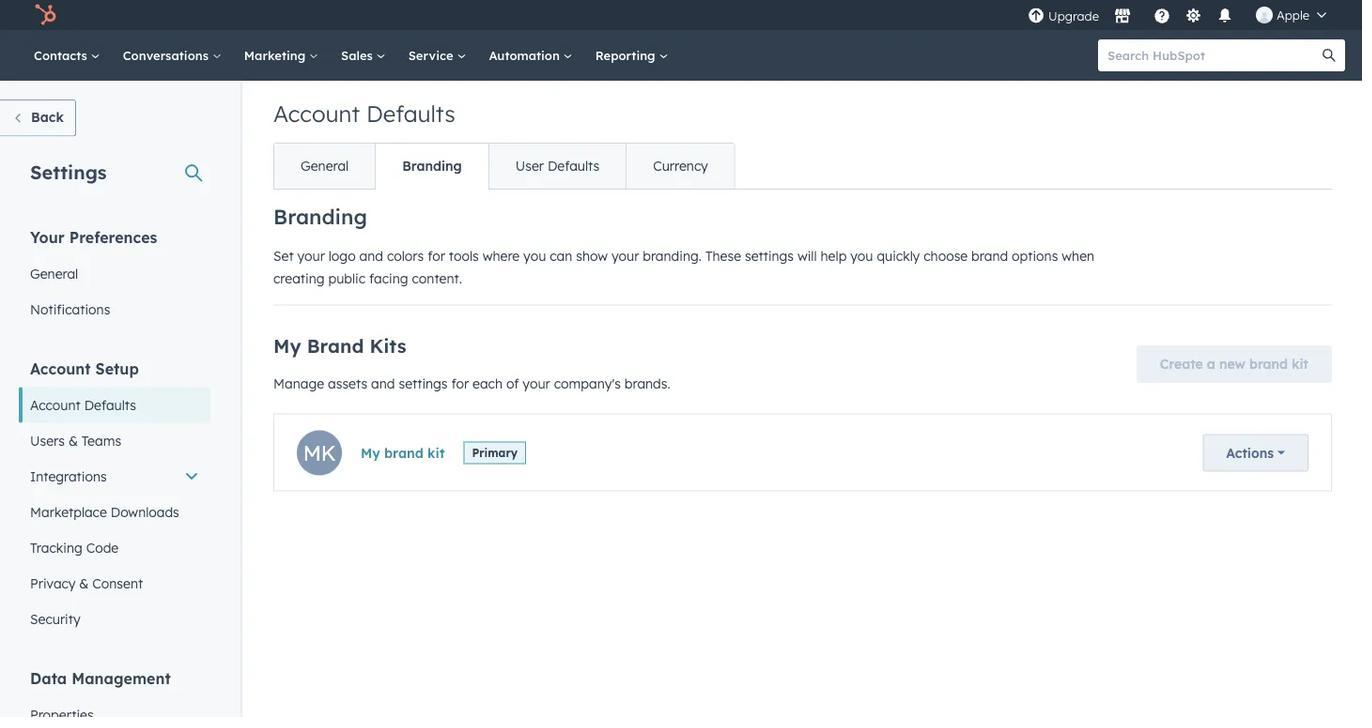 Task type: locate. For each thing, give the bounding box(es) containing it.
general inside your preferences element
[[30, 265, 78, 282]]

0 horizontal spatial brand
[[384, 445, 424, 461]]

2 vertical spatial brand
[[384, 445, 424, 461]]

help
[[821, 248, 847, 264]]

help button
[[1146, 0, 1178, 30]]

choose
[[924, 248, 968, 264]]

kit left primary
[[428, 445, 445, 461]]

my inside "button"
[[361, 445, 380, 461]]

defaults right user
[[548, 158, 600, 174]]

0 horizontal spatial &
[[68, 433, 78, 449]]

sales link
[[330, 30, 397, 81]]

brand right 'choose'
[[971, 248, 1008, 264]]

company's
[[554, 375, 621, 392]]

a
[[1207, 356, 1215, 372]]

your right of
[[523, 375, 550, 392]]

1 horizontal spatial branding
[[402, 158, 462, 174]]

kit inside my brand kit "button"
[[428, 445, 445, 461]]

0 vertical spatial kit
[[1292, 356, 1309, 372]]

general link
[[274, 144, 375, 189], [19, 256, 210, 292]]

set
[[273, 248, 294, 264]]

& for users
[[68, 433, 78, 449]]

and
[[359, 248, 383, 264], [371, 375, 395, 392]]

1 horizontal spatial &
[[79, 575, 89, 592]]

my brand kit button
[[361, 442, 445, 465]]

apple button
[[1245, 0, 1338, 30]]

1 horizontal spatial general link
[[274, 144, 375, 189]]

contacts
[[34, 47, 91, 63]]

account for branding
[[273, 100, 360, 128]]

users & teams
[[30, 433, 121, 449]]

privacy
[[30, 575, 76, 592]]

help image
[[1154, 8, 1170, 25]]

brand inside "button"
[[384, 445, 424, 461]]

branding inside navigation
[[402, 158, 462, 174]]

2 horizontal spatial brand
[[1249, 356, 1288, 372]]

1 vertical spatial defaults
[[548, 158, 600, 174]]

defaults
[[366, 100, 455, 128], [548, 158, 600, 174], [84, 397, 136, 413]]

& right users
[[68, 433, 78, 449]]

logo
[[329, 248, 356, 264]]

brand
[[971, 248, 1008, 264], [1249, 356, 1288, 372], [384, 445, 424, 461]]

conversations
[[123, 47, 212, 63]]

integrations
[[30, 468, 107, 485]]

0 vertical spatial branding
[[402, 158, 462, 174]]

you left can
[[523, 248, 546, 264]]

general link down preferences
[[19, 256, 210, 292]]

for left each
[[451, 375, 469, 392]]

reporting link
[[584, 30, 680, 81]]

your preferences element
[[19, 227, 210, 327]]

1 vertical spatial my
[[361, 445, 380, 461]]

marketplace downloads
[[30, 504, 179, 520]]

account left setup
[[30, 359, 91, 378]]

0 vertical spatial general link
[[274, 144, 375, 189]]

0 vertical spatial and
[[359, 248, 383, 264]]

0 vertical spatial my
[[273, 334, 301, 357]]

0 vertical spatial account defaults
[[273, 100, 455, 128]]

general link up logo
[[274, 144, 375, 189]]

marketplace downloads link
[[19, 495, 210, 530]]

my for my brand kits
[[273, 334, 301, 357]]

0 vertical spatial brand
[[971, 248, 1008, 264]]

general up logo
[[301, 158, 349, 174]]

brand right the new
[[1249, 356, 1288, 372]]

0 vertical spatial settings
[[745, 248, 794, 264]]

0 vertical spatial general
[[301, 158, 349, 174]]

branding up the colors
[[402, 158, 462, 174]]

hubspot link
[[23, 4, 70, 26]]

primary
[[472, 446, 518, 460]]

1 horizontal spatial brand
[[971, 248, 1008, 264]]

0 vertical spatial for
[[428, 248, 445, 264]]

0 horizontal spatial for
[[428, 248, 445, 264]]

integrations button
[[19, 459, 210, 495]]

1 vertical spatial kit
[[428, 445, 445, 461]]

contacts link
[[23, 30, 112, 81]]

general
[[301, 158, 349, 174], [30, 265, 78, 282]]

0 vertical spatial defaults
[[366, 100, 455, 128]]

& right privacy
[[79, 575, 89, 592]]

manage assets and settings for each of your company's brands.
[[273, 375, 670, 392]]

actions
[[1226, 445, 1274, 461]]

settings down kits
[[399, 375, 448, 392]]

0 horizontal spatial kit
[[428, 445, 445, 461]]

management
[[72, 669, 171, 688]]

general for your
[[30, 265, 78, 282]]

brand inside "set your logo and colors for tools where you can show your branding. these settings will help you quickly choose brand options when creating public facing content."
[[971, 248, 1008, 264]]

menu
[[1026, 0, 1340, 30]]

1 vertical spatial account
[[30, 359, 91, 378]]

branding up logo
[[273, 204, 367, 230]]

menu containing apple
[[1026, 0, 1340, 30]]

will
[[797, 248, 817, 264]]

1 vertical spatial general link
[[19, 256, 210, 292]]

creating
[[273, 270, 325, 287]]

0 horizontal spatial you
[[523, 248, 546, 264]]

0 horizontal spatial account defaults
[[30, 397, 136, 413]]

where
[[483, 248, 520, 264]]

settings
[[745, 248, 794, 264], [399, 375, 448, 392]]

account down marketing link
[[273, 100, 360, 128]]

your right show
[[612, 248, 639, 264]]

1 vertical spatial settings
[[399, 375, 448, 392]]

marketing
[[244, 47, 309, 63]]

2 vertical spatial defaults
[[84, 397, 136, 413]]

content.
[[412, 270, 462, 287]]

1 horizontal spatial general
[[301, 158, 349, 174]]

notifications button
[[1209, 0, 1241, 30]]

account defaults
[[273, 100, 455, 128], [30, 397, 136, 413]]

kit
[[1292, 356, 1309, 372], [428, 445, 445, 461]]

1 horizontal spatial you
[[850, 248, 873, 264]]

kit right the new
[[1292, 356, 1309, 372]]

marketing link
[[233, 30, 330, 81]]

your up the creating
[[297, 248, 325, 264]]

you right help
[[850, 248, 873, 264]]

1 vertical spatial general
[[30, 265, 78, 282]]

account up users
[[30, 397, 81, 413]]

1 horizontal spatial defaults
[[366, 100, 455, 128]]

my up manage
[[273, 334, 301, 357]]

when
[[1062, 248, 1094, 264]]

0 horizontal spatial general
[[30, 265, 78, 282]]

brand
[[307, 334, 364, 357]]

1 vertical spatial brand
[[1249, 356, 1288, 372]]

defaults up branding link
[[366, 100, 455, 128]]

of
[[506, 375, 519, 392]]

account defaults down sales 'link' at the top of the page
[[273, 100, 455, 128]]

&
[[68, 433, 78, 449], [79, 575, 89, 592]]

for up content.
[[428, 248, 445, 264]]

search button
[[1313, 39, 1345, 71]]

defaults inside account setup element
[[84, 397, 136, 413]]

your
[[297, 248, 325, 264], [612, 248, 639, 264], [523, 375, 550, 392]]

my brand kits
[[273, 334, 406, 357]]

privacy & consent
[[30, 575, 143, 592]]

my down assets
[[361, 445, 380, 461]]

branding
[[402, 158, 462, 174], [273, 204, 367, 230]]

my brand kit
[[361, 445, 445, 461]]

general down your on the top of the page
[[30, 265, 78, 282]]

data
[[30, 669, 67, 688]]

brand left primary
[[384, 445, 424, 461]]

0 horizontal spatial my
[[273, 334, 301, 357]]

for
[[428, 248, 445, 264], [451, 375, 469, 392]]

1 vertical spatial account defaults
[[30, 397, 136, 413]]

2 vertical spatial account
[[30, 397, 81, 413]]

user defaults link
[[488, 144, 626, 189]]

0 horizontal spatial general link
[[19, 256, 210, 292]]

colors
[[387, 248, 424, 264]]

Search HubSpot search field
[[1098, 39, 1328, 71]]

bob builder image
[[1256, 7, 1273, 23]]

and up facing
[[359, 248, 383, 264]]

2 horizontal spatial defaults
[[548, 158, 600, 174]]

kit inside create a new brand kit button
[[1292, 356, 1309, 372]]

navigation
[[273, 143, 735, 190]]

1 horizontal spatial kit
[[1292, 356, 1309, 372]]

these
[[705, 248, 741, 264]]

assets
[[328, 375, 367, 392]]

general for account
[[301, 158, 349, 174]]

marketplaces image
[[1114, 8, 1131, 25]]

1 horizontal spatial settings
[[745, 248, 794, 264]]

1 vertical spatial for
[[451, 375, 469, 392]]

settings inside "set your logo and colors for tools where you can show your branding. these settings will help you quickly choose brand options when creating public facing content."
[[745, 248, 794, 264]]

and right assets
[[371, 375, 395, 392]]

1 vertical spatial branding
[[273, 204, 367, 230]]

0 horizontal spatial defaults
[[84, 397, 136, 413]]

account defaults down account setup
[[30, 397, 136, 413]]

account setup element
[[19, 358, 210, 637]]

you
[[523, 248, 546, 264], [850, 248, 873, 264]]

data management element
[[19, 668, 210, 718]]

facing
[[369, 270, 408, 287]]

0 horizontal spatial settings
[[399, 375, 448, 392]]

1 horizontal spatial your
[[523, 375, 550, 392]]

1 horizontal spatial account defaults
[[273, 100, 455, 128]]

0 vertical spatial &
[[68, 433, 78, 449]]

defaults up users & teams link
[[84, 397, 136, 413]]

account defaults link
[[19, 388, 210, 423]]

brands.
[[625, 375, 670, 392]]

new
[[1219, 356, 1246, 372]]

1 horizontal spatial my
[[361, 445, 380, 461]]

0 horizontal spatial your
[[297, 248, 325, 264]]

0 vertical spatial account
[[273, 100, 360, 128]]

settings left will
[[745, 248, 794, 264]]

1 vertical spatial &
[[79, 575, 89, 592]]

my
[[273, 334, 301, 357], [361, 445, 380, 461]]

brand inside button
[[1249, 356, 1288, 372]]



Task type: describe. For each thing, give the bounding box(es) containing it.
options
[[1012, 248, 1058, 264]]

users & teams link
[[19, 423, 210, 459]]

notifications link
[[19, 292, 210, 327]]

notifications
[[30, 301, 110, 318]]

automation link
[[478, 30, 584, 81]]

account setup
[[30, 359, 139, 378]]

data management
[[30, 669, 171, 688]]

actions button
[[1203, 434, 1309, 472]]

for inside "set your logo and colors for tools where you can show your branding. these settings will help you quickly choose brand options when creating public facing content."
[[428, 248, 445, 264]]

tracking code
[[30, 540, 119, 556]]

hubspot image
[[34, 4, 56, 26]]

settings
[[30, 160, 107, 184]]

show
[[576, 248, 608, 264]]

each
[[473, 375, 503, 392]]

tools
[[449, 248, 479, 264]]

create a new brand kit button
[[1137, 346, 1332, 383]]

tracking code link
[[19, 530, 210, 566]]

security link
[[19, 602, 210, 637]]

settings link
[[1182, 5, 1205, 25]]

privacy & consent link
[[19, 566, 210, 602]]

can
[[550, 248, 572, 264]]

user defaults
[[516, 158, 600, 174]]

0 horizontal spatial branding
[[273, 204, 367, 230]]

code
[[86, 540, 119, 556]]

currency link
[[626, 144, 734, 189]]

notifications image
[[1217, 8, 1233, 25]]

security
[[30, 611, 80, 628]]

upgrade image
[[1028, 8, 1045, 25]]

marketplaces button
[[1103, 0, 1142, 30]]

defaults for account defaults link
[[84, 397, 136, 413]]

back link
[[0, 100, 76, 137]]

settings image
[[1185, 8, 1202, 25]]

1 you from the left
[[523, 248, 546, 264]]

account defaults inside account setup element
[[30, 397, 136, 413]]

your preferences
[[30, 228, 157, 247]]

2 you from the left
[[850, 248, 873, 264]]

quickly
[[877, 248, 920, 264]]

kits
[[370, 334, 406, 357]]

create a new brand kit
[[1160, 356, 1309, 372]]

manage
[[273, 375, 324, 392]]

sales
[[341, 47, 376, 63]]

users
[[30, 433, 65, 449]]

setup
[[95, 359, 139, 378]]

branding link
[[375, 144, 488, 189]]

1 horizontal spatial for
[[451, 375, 469, 392]]

conversations link
[[112, 30, 233, 81]]

general link for defaults
[[274, 144, 375, 189]]

your
[[30, 228, 65, 247]]

user
[[516, 158, 544, 174]]

currency
[[653, 158, 708, 174]]

and inside "set your logo and colors for tools where you can show your branding. these settings will help you quickly choose brand options when creating public facing content."
[[359, 248, 383, 264]]

1 vertical spatial and
[[371, 375, 395, 392]]

service
[[408, 47, 457, 63]]

marketplace
[[30, 504, 107, 520]]

tracking
[[30, 540, 82, 556]]

set your logo and colors for tools where you can show your branding. these settings will help you quickly choose brand options when creating public facing content.
[[273, 248, 1094, 287]]

general link for preferences
[[19, 256, 210, 292]]

consent
[[92, 575, 143, 592]]

2 horizontal spatial your
[[612, 248, 639, 264]]

create
[[1160, 356, 1203, 372]]

branding.
[[643, 248, 702, 264]]

search image
[[1323, 49, 1336, 62]]

back
[[31, 109, 64, 125]]

apple
[[1277, 7, 1310, 23]]

automation
[[489, 47, 563, 63]]

teams
[[82, 433, 121, 449]]

downloads
[[111, 504, 179, 520]]

& for privacy
[[79, 575, 89, 592]]

public
[[328, 270, 366, 287]]

defaults for user defaults link
[[548, 158, 600, 174]]

navigation containing general
[[273, 143, 735, 190]]

preferences
[[69, 228, 157, 247]]

upgrade
[[1048, 8, 1099, 24]]

my for my brand kit
[[361, 445, 380, 461]]

account for users & teams
[[30, 359, 91, 378]]

service link
[[397, 30, 478, 81]]

reporting
[[595, 47, 659, 63]]



Task type: vqa. For each thing, say whether or not it's contained in the screenshot.
log in the "Capture phone calls between you and your customer and log them to a record's timeline."
no



